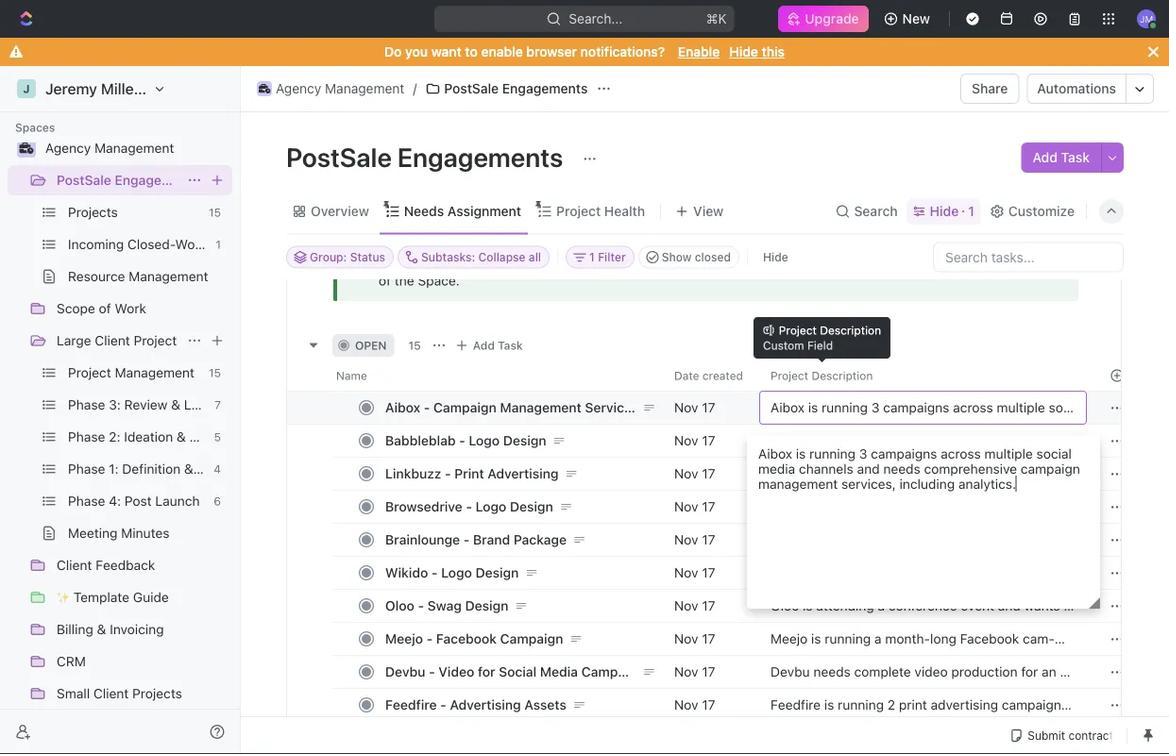Task type: locate. For each thing, give the bounding box(es) containing it.
show
[[662, 251, 692, 264]]

1 vertical spatial a
[[1000, 500, 1007, 515]]

0 horizontal spatial projects
[[68, 205, 118, 220]]

0 vertical spatial running
[[843, 467, 889, 482]]

you
[[405, 44, 428, 60]]

feedfire for feedfire - advertising assets
[[386, 698, 437, 714]]

0 vertical spatial is
[[829, 467, 839, 482]]

phase for phase 1: definition & onboarding
[[68, 462, 105, 477]]

0 vertical spatial advertising
[[924, 467, 992, 482]]

1 vertical spatial projects
[[132, 686, 182, 702]]

2 horizontal spatial postsale
[[444, 81, 499, 96]]

resource
[[68, 269, 125, 284]]

print up rebranding
[[893, 467, 921, 482]]

custom
[[763, 339, 805, 352]]

2 vertical spatial campaign
[[582, 665, 645, 681]]

and inside linkbuzz is running print advertising in a well- known magazine and needs content creation.
[[877, 484, 899, 499]]

- right wikido
[[432, 566, 438, 582]]

advertising down video
[[450, 698, 521, 714]]

1 vertical spatial of
[[891, 715, 904, 731]]

needs up social
[[814, 665, 851, 681]]

upgrade
[[805, 11, 859, 26]]

1 horizontal spatial projects
[[132, 686, 182, 702]]

&
[[171, 397, 180, 413], [177, 429, 186, 445], [184, 462, 193, 477], [97, 622, 106, 638]]

project management
[[68, 365, 195, 381]]

brainlounge - brand package
[[386, 533, 567, 549]]

ideation
[[124, 429, 173, 445]]

design for browsedrive - logo design
[[510, 500, 554, 515]]

task up customize
[[1062, 150, 1090, 165]]

/
[[413, 81, 417, 96]]

project up custom field
[[779, 324, 817, 337]]

upcoming
[[771, 682, 831, 698]]

closed
[[695, 251, 731, 264]]

- inside wikido - logo design link
[[432, 566, 438, 582]]

phase left 1:
[[68, 462, 105, 477]]

2 vertical spatial is
[[825, 698, 835, 714]]

project down large
[[68, 365, 111, 381]]

project for project management link
[[68, 365, 111, 381]]

guide
[[133, 590, 169, 606]]

phase 2: ideation & production
[[68, 429, 256, 445]]

devbu
[[771, 665, 810, 681], [386, 665, 426, 681]]

agency management link down do at the left top
[[252, 77, 409, 100]]

all
[[529, 251, 541, 264]]

print inside linkbuzz is running print advertising in a well- known magazine and needs content creation.
[[893, 467, 921, 482]]

task up the 'name' dropdown button
[[498, 340, 523, 353]]

and down upcoming
[[771, 715, 794, 731]]

add task up customize
[[1033, 150, 1090, 165]]

creation.
[[994, 484, 1047, 499]]

- inside aibox - campaign management services link
[[424, 401, 430, 416]]

agency management inside tree
[[45, 140, 174, 156]]

0 horizontal spatial add task button
[[451, 335, 531, 358]]

postsale engagements link
[[421, 77, 593, 100], [57, 165, 200, 196]]

advertising up content
[[924, 467, 992, 482]]

1 vertical spatial hide
[[930, 204, 959, 219]]

1 horizontal spatial add
[[1033, 150, 1058, 165]]

1 phase from the top
[[68, 397, 105, 413]]

feedfire - advertising assets link
[[381, 693, 660, 720]]

browsedrive up brainlounge
[[386, 500, 463, 515]]

a
[[1010, 467, 1017, 482], [1000, 500, 1007, 515]]

babbleblab - logo design link
[[381, 428, 660, 455]]

production
[[952, 665, 1018, 681]]

phase left 2:
[[68, 429, 105, 445]]

assignment
[[448, 204, 522, 219]]

0 vertical spatial a
[[1010, 467, 1017, 482]]

won
[[175, 237, 203, 252]]

is for feedfire
[[825, 698, 835, 714]]

2 horizontal spatial and
[[933, 500, 956, 515]]

feedfire inside feedfire is running 2 print advertising campaigns and needs creation of the assets.
[[771, 698, 821, 714]]

project down scope of work 'link'
[[134, 333, 177, 349]]

advertising
[[488, 467, 559, 482], [450, 698, 521, 714]]

- up print
[[459, 434, 466, 449]]

1 vertical spatial task
[[498, 340, 523, 353]]

design for wikido - logo design
[[476, 566, 519, 582]]

for left an
[[1022, 665, 1039, 681]]

- left video
[[429, 665, 435, 681]]

- right the aibox
[[424, 401, 430, 416]]

projects down "crm" link
[[132, 686, 182, 702]]

15 up 7
[[209, 367, 221, 380]]

phase 2: ideation & production link
[[68, 422, 256, 453]]

and inside browsedrive is rebranding and needs a new, mod ern logo.
[[933, 500, 956, 515]]

1 vertical spatial campaign
[[500, 632, 564, 648]]

advertising up assets.
[[931, 698, 999, 714]]

tree
[[8, 5, 269, 755]]

1 horizontal spatial 1
[[590, 251, 595, 264]]

agency management down miller's
[[45, 140, 174, 156]]

- for feedfire
[[441, 698, 447, 714]]

phase left the "4:"
[[68, 494, 105, 509]]

needs up browsedrive is rebranding and needs a new, mod ern logo.
[[903, 484, 940, 499]]

⌘k
[[707, 11, 727, 26]]

0 vertical spatial add task
[[1033, 150, 1090, 165]]

overview
[[311, 204, 369, 219]]

logo for babbleblab
[[469, 434, 500, 449]]

for
[[1022, 665, 1039, 681], [478, 665, 496, 681]]

1 inside "dropdown button"
[[590, 251, 595, 264]]

2 vertical spatial hide
[[763, 251, 789, 264]]

oloo
[[386, 599, 415, 615]]

is for linkbuzz
[[829, 467, 839, 482]]

a inside browsedrive is rebranding and needs a new, mod ern logo.
[[1000, 500, 1007, 515]]

1 vertical spatial add
[[473, 340, 495, 353]]

and up rebranding
[[877, 484, 899, 499]]

1 horizontal spatial hide
[[763, 251, 789, 264]]

add task button up the 'name' dropdown button
[[451, 335, 531, 358]]

collapse
[[479, 251, 526, 264]]

definition
[[122, 462, 181, 477]]

- down video
[[441, 698, 447, 714]]

and down content
[[933, 500, 956, 515]]

launch up 5
[[184, 397, 229, 413]]

postsale engagements up projects link
[[57, 172, 200, 188]]

1 vertical spatial add task button
[[451, 335, 531, 358]]

browsedrive up logo.
[[771, 500, 846, 515]]

- right oloo
[[418, 599, 424, 615]]

brand
[[473, 533, 510, 549]]

& right review
[[171, 397, 180, 413]]

campaign right media
[[582, 665, 645, 681]]

0 horizontal spatial campaign
[[434, 401, 497, 416]]

babbleblab - logo design
[[386, 434, 547, 449]]

0 vertical spatial 15
[[209, 206, 221, 219]]

linkbuzz inside linkbuzz is running print advertising in a well- known magazine and needs content creation.
[[771, 467, 826, 482]]

2:
[[109, 429, 120, 445]]

0 vertical spatial hide
[[730, 44, 759, 60]]

0 horizontal spatial of
[[99, 301, 111, 317]]

view button
[[669, 198, 731, 225]]

2 phase from the top
[[68, 429, 105, 445]]

browsedrive for browsedrive - logo design
[[386, 500, 463, 515]]

linkbuzz down babbleblab
[[386, 467, 442, 482]]

1 horizontal spatial business time image
[[259, 84, 270, 94]]

a inside linkbuzz is running print advertising in a well- known magazine and needs content creation.
[[1010, 467, 1017, 482]]

show closed button
[[639, 246, 740, 269]]

description inside dropdown button
[[812, 370, 873, 383]]

0 vertical spatial description
[[820, 324, 882, 337]]

running inside linkbuzz is running print advertising in a well- known magazine and needs content creation.
[[843, 467, 889, 482]]

0 vertical spatial add task button
[[1022, 143, 1102, 173]]

& right ideation
[[177, 429, 186, 445]]

add up the 'name' dropdown button
[[473, 340, 495, 353]]

1 horizontal spatial add task
[[1033, 150, 1090, 165]]

linkbuzz for linkbuzz is running print advertising in a well- known magazine and needs content creation.
[[771, 467, 826, 482]]

1 horizontal spatial of
[[891, 715, 904, 731]]

project description up field
[[779, 324, 882, 337]]

2 vertical spatial client
[[93, 686, 129, 702]]

business time image right workspace
[[259, 84, 270, 94]]

custom field
[[763, 339, 833, 352]]

scope of work link
[[57, 294, 229, 324]]

Search tasks... text field
[[934, 243, 1123, 272]]

feedfire
[[771, 698, 821, 714], [386, 698, 437, 714]]

rebranding
[[863, 500, 929, 515]]

new
[[903, 11, 931, 26]]

business time image down spaces
[[19, 143, 34, 154]]

enable
[[481, 44, 523, 60]]

campaign inside meejo - facebook campaign link
[[500, 632, 564, 648]]

1 horizontal spatial and
[[877, 484, 899, 499]]

0 horizontal spatial 1
[[216, 238, 221, 251]]

browsedrive inside browsedrive is rebranding and needs a new, mod ern logo.
[[771, 500, 846, 515]]

campaign up babbleblab - logo design on the bottom left of page
[[434, 401, 497, 416]]

& left 4
[[184, 462, 193, 477]]

logo for wikido
[[441, 566, 472, 582]]

devbu needs complete video production for an upcoming social media campaign. button
[[760, 656, 1088, 698]]

advertising down babbleblab - logo design link
[[488, 467, 559, 482]]

- inside meejo - facebook campaign link
[[427, 632, 433, 648]]

1 vertical spatial agency
[[45, 140, 91, 156]]

social
[[499, 665, 537, 681]]

1 horizontal spatial postsale
[[286, 141, 392, 172]]

of inside feedfire is running 2 print advertising campaigns and needs creation of the assets.
[[891, 715, 904, 731]]

browsedrive for browsedrive is rebranding and needs a new, mod ern logo.
[[771, 500, 846, 515]]

of inside 'link'
[[99, 301, 111, 317]]

linkbuzz up known
[[771, 467, 826, 482]]

is inside linkbuzz is running print advertising in a well- known magazine and needs content creation.
[[829, 467, 839, 482]]

0 vertical spatial campaign
[[434, 401, 497, 416]]

tree containing agency management
[[8, 5, 269, 755]]

logo for browsedrive
[[476, 500, 507, 515]]

project description inside dropdown button
[[771, 370, 873, 383]]

postsale up overview
[[286, 141, 392, 172]]

1 vertical spatial project description
[[771, 370, 873, 383]]

of down 2 on the bottom
[[891, 715, 904, 731]]

– text field
[[747, 436, 1101, 609]]

client feedback
[[57, 558, 155, 574]]

1 vertical spatial postsale engagements link
[[57, 165, 200, 196]]

- for linkbuzz
[[445, 467, 451, 482]]

devbu for devbu needs complete video production for an upcoming social media campaign.
[[771, 665, 810, 681]]

✨ template guide link
[[57, 583, 229, 613]]

1 horizontal spatial browsedrive
[[771, 500, 846, 515]]

client down scope of work
[[95, 333, 130, 349]]

1 left customize button
[[969, 204, 975, 219]]

0 vertical spatial agency management
[[276, 81, 405, 96]]

4 phase from the top
[[68, 494, 105, 509]]

0 horizontal spatial task
[[498, 340, 523, 353]]

add task button up customize
[[1022, 143, 1102, 173]]

0 horizontal spatial feedfire
[[386, 698, 437, 714]]

0 vertical spatial business time image
[[259, 84, 270, 94]]

1 right 'won'
[[216, 238, 221, 251]]

2 horizontal spatial campaign
[[582, 665, 645, 681]]

phase 3: review & launch link
[[68, 390, 229, 420]]

of left work
[[99, 301, 111, 317]]

1 vertical spatial advertising
[[931, 698, 999, 714]]

project for project health link
[[557, 204, 601, 219]]

1 horizontal spatial campaign
[[500, 632, 564, 648]]

0 horizontal spatial agency management link
[[45, 133, 229, 163]]

logo up linkbuzz - print advertising on the bottom of page
[[469, 434, 500, 449]]

client inside "link"
[[93, 686, 129, 702]]

enable
[[678, 44, 720, 60]]

project health
[[557, 204, 646, 219]]

1 horizontal spatial agency management link
[[252, 77, 409, 100]]

1 filter
[[590, 251, 626, 264]]

launch inside "link"
[[184, 397, 229, 413]]

is inside browsedrive is rebranding and needs a new, mod ern logo.
[[850, 500, 859, 515]]

1 horizontal spatial a
[[1010, 467, 1017, 482]]

name
[[336, 370, 367, 383]]

logo up oloo - swag design
[[441, 566, 472, 582]]

engagements up projects link
[[115, 172, 200, 188]]

1 vertical spatial agency management link
[[45, 133, 229, 163]]

0 vertical spatial advertising
[[488, 467, 559, 482]]

0 vertical spatial client
[[95, 333, 130, 349]]

creation
[[838, 715, 888, 731]]

is for browsedrive
[[850, 500, 859, 515]]

- right meejo
[[427, 632, 433, 648]]

description down field
[[812, 370, 873, 383]]

0 horizontal spatial postsale engagements link
[[57, 165, 200, 196]]

search...
[[569, 11, 623, 26]]

- inside feedfire - advertising assets link
[[441, 698, 447, 714]]

1 vertical spatial client
[[57, 558, 92, 574]]

1 vertical spatial business time image
[[19, 143, 34, 154]]

phase for phase 2: ideation & production
[[68, 429, 105, 445]]

postsale engagements link down 'enable' on the left of page
[[421, 77, 593, 100]]

design down aibox - campaign management services link
[[503, 434, 547, 449]]

hide right closed
[[763, 251, 789, 264]]

1 vertical spatial description
[[812, 370, 873, 383]]

1 vertical spatial print
[[899, 698, 928, 714]]

phase inside 'link'
[[68, 494, 105, 509]]

is inside feedfire is running 2 print advertising campaigns and needs creation of the assets.
[[825, 698, 835, 714]]

running for magazine
[[843, 467, 889, 482]]

0 horizontal spatial agency
[[45, 140, 91, 156]]

1 vertical spatial launch
[[155, 494, 200, 509]]

- inside oloo - swag design link
[[418, 599, 424, 615]]

postsale engagements link up projects link
[[57, 165, 200, 196]]

0 horizontal spatial add task
[[473, 340, 523, 353]]

needs inside linkbuzz is running print advertising in a well- known magazine and needs content creation.
[[903, 484, 940, 499]]

- inside babbleblab - logo design link
[[459, 434, 466, 449]]

- inside brainlounge - brand package link
[[464, 533, 470, 549]]

to
[[465, 44, 478, 60]]

1 horizontal spatial task
[[1062, 150, 1090, 165]]

1 left 'filter'
[[590, 251, 595, 264]]

15 right open
[[409, 340, 421, 353]]

large
[[57, 333, 91, 349]]

1 vertical spatial running
[[838, 698, 884, 714]]

devbu inside devbu - video for social media campaign link
[[386, 665, 426, 681]]

- down print
[[466, 500, 472, 515]]

launch inside 'link'
[[155, 494, 200, 509]]

projects inside small client projects "link"
[[132, 686, 182, 702]]

0 vertical spatial projects
[[68, 205, 118, 220]]

0 horizontal spatial postsale
[[57, 172, 111, 188]]

agency management down do at the left top
[[276, 81, 405, 96]]

running inside feedfire is running 2 print advertising campaigns and needs creation of the assets.
[[838, 698, 884, 714]]

for right video
[[478, 665, 496, 681]]

✨
[[57, 590, 70, 606]]

business time image
[[259, 84, 270, 94], [19, 143, 34, 154]]

design up package
[[510, 500, 554, 515]]

1 for 1 filter
[[590, 251, 595, 264]]

0 horizontal spatial linkbuzz
[[386, 467, 442, 482]]

design down "brand"
[[476, 566, 519, 582]]

2 vertical spatial logo
[[441, 566, 472, 582]]

1 inside tree
[[216, 238, 221, 251]]

project inside dropdown button
[[771, 370, 809, 383]]

project left health
[[557, 204, 601, 219]]

billing
[[57, 622, 93, 638]]

& for definition
[[184, 462, 193, 477]]

engagements inside tree
[[115, 172, 200, 188]]

phase
[[68, 397, 105, 413], [68, 429, 105, 445], [68, 462, 105, 477], [68, 494, 105, 509]]

1 horizontal spatial for
[[1022, 665, 1039, 681]]

devbu inside devbu needs complete video production for an upcoming social media campaign.
[[771, 665, 810, 681]]

1 horizontal spatial postsale engagements link
[[421, 77, 593, 100]]

running up magazine
[[843, 467, 889, 482]]

projects up the incoming
[[68, 205, 118, 220]]

hide left this
[[730, 44, 759, 60]]

jeremy miller's workspace, , element
[[17, 79, 36, 98]]

- left print
[[445, 467, 451, 482]]

devbu up upcoming
[[771, 665, 810, 681]]

- for devbu
[[429, 665, 435, 681]]

social
[[835, 682, 870, 698]]

running
[[843, 467, 889, 482], [838, 698, 884, 714]]

feedfire down meejo
[[386, 698, 437, 714]]

advertising
[[924, 467, 992, 482], [931, 698, 999, 714]]

1 vertical spatial agency management
[[45, 140, 174, 156]]

0 vertical spatial launch
[[184, 397, 229, 413]]

print inside feedfire is running 2 print advertising campaigns and needs creation of the assets.
[[899, 698, 928, 714]]

- left "brand"
[[464, 533, 470, 549]]

2 horizontal spatial hide
[[930, 204, 959, 219]]

hide right the search
[[930, 204, 959, 219]]

running up creation
[[838, 698, 884, 714]]

meejo - facebook campaign link
[[381, 626, 660, 654]]

postsale down to
[[444, 81, 499, 96]]

0 vertical spatial of
[[99, 301, 111, 317]]

and
[[877, 484, 899, 499], [933, 500, 956, 515], [771, 715, 794, 731]]

needs down content
[[959, 500, 996, 515]]

1 horizontal spatial linkbuzz
[[771, 467, 826, 482]]

campaigns
[[1002, 698, 1069, 714]]

0 horizontal spatial browsedrive
[[386, 500, 463, 515]]

swag
[[428, 599, 462, 615]]

3 phase from the top
[[68, 462, 105, 477]]

campaign.
[[914, 682, 978, 698]]

0 vertical spatial logo
[[469, 434, 500, 449]]

0 horizontal spatial add
[[473, 340, 495, 353]]

is down upcoming
[[825, 698, 835, 714]]

1 horizontal spatial feedfire
[[771, 698, 821, 714]]

needs down upcoming
[[797, 715, 834, 731]]

client
[[95, 333, 130, 349], [57, 558, 92, 574], [93, 686, 129, 702]]

client up ✨
[[57, 558, 92, 574]]

is down magazine
[[850, 500, 859, 515]]

1 filter button
[[566, 246, 635, 269]]

0 horizontal spatial and
[[771, 715, 794, 731]]

- inside devbu - video for social media campaign link
[[429, 665, 435, 681]]

agency
[[276, 81, 322, 96], [45, 140, 91, 156]]

projects
[[68, 205, 118, 220], [132, 686, 182, 702]]

engagements down browser
[[503, 81, 588, 96]]

0 vertical spatial postsale engagements link
[[421, 77, 593, 100]]

a left new,
[[1000, 500, 1007, 515]]

devbu - video for social media campaign
[[386, 665, 645, 681]]

1 horizontal spatial devbu
[[771, 665, 810, 681]]

review
[[124, 397, 168, 413]]

postsale engagements
[[444, 81, 588, 96], [286, 141, 569, 172], [57, 172, 200, 188]]

linkbuzz is running print advertising in a well- known magazine and needs content creation.
[[771, 467, 1050, 499]]

needs
[[404, 204, 444, 219]]

complete
[[855, 665, 912, 681]]

feedfire is running 2 print advertising campaigns and needs creation of the assets. button
[[760, 689, 1088, 731]]

- inside linkbuzz - print advertising link
[[445, 467, 451, 482]]

1 vertical spatial logo
[[476, 500, 507, 515]]

1 horizontal spatial agency management
[[276, 81, 405, 96]]

1 vertical spatial advertising
[[450, 698, 521, 714]]

0 horizontal spatial devbu
[[386, 665, 426, 681]]

description up field
[[820, 324, 882, 337]]

0 horizontal spatial hide
[[730, 44, 759, 60]]

running for creation
[[838, 698, 884, 714]]

client right small
[[93, 686, 129, 702]]

logo up "brand"
[[476, 500, 507, 515]]

small client projects
[[57, 686, 182, 702]]

1 vertical spatial is
[[850, 500, 859, 515]]

linkbuzz - print advertising link
[[381, 461, 660, 489]]

✨ template guide
[[57, 590, 169, 606]]

for inside devbu needs complete video production for an upcoming social media campaign.
[[1022, 665, 1039, 681]]

- for meejo
[[427, 632, 433, 648]]

0 vertical spatial agency
[[276, 81, 322, 96]]

1 vertical spatial add task
[[473, 340, 523, 353]]

devbu for devbu - video for social media campaign
[[386, 665, 426, 681]]

phase inside "link"
[[68, 397, 105, 413]]

a right "in"
[[1010, 467, 1017, 482]]

advertising inside feedfire is running 2 print advertising campaigns and needs creation of the assets.
[[931, 698, 999, 714]]

advertising inside linkbuzz is running print advertising in a well- known magazine and needs content creation.
[[924, 467, 992, 482]]

management
[[325, 81, 405, 96], [95, 140, 174, 156], [129, 269, 208, 284], [115, 365, 195, 381], [500, 401, 582, 416]]

hide inside button
[[763, 251, 789, 264]]

launch down phase 1: definition & onboarding link at the bottom left
[[155, 494, 200, 509]]

browsedrive is rebranding and needs a new, mod ern logo. button
[[760, 491, 1088, 533]]

new,
[[1011, 500, 1039, 515]]

and inside feedfire is running 2 print advertising campaigns and needs creation of the assets.
[[771, 715, 794, 731]]

project description down field
[[771, 370, 873, 383]]

0 horizontal spatial business time image
[[19, 143, 34, 154]]

needs inside devbu needs complete video production for an upcoming social media campaign.
[[814, 665, 851, 681]]

- inside browsedrive - logo design link
[[466, 500, 472, 515]]



Task type: vqa. For each thing, say whether or not it's contained in the screenshot.
receive
no



Task type: describe. For each thing, give the bounding box(es) containing it.
& for review
[[171, 397, 180, 413]]

media
[[540, 665, 578, 681]]

workspace
[[156, 80, 234, 98]]

miller's
[[101, 80, 152, 98]]

browsedrive - logo design link
[[381, 494, 660, 522]]

1 horizontal spatial add task button
[[1022, 143, 1102, 173]]

client for large
[[95, 333, 130, 349]]

hide for hide 1
[[930, 204, 959, 219]]

linkbuzz for linkbuzz - print advertising
[[386, 467, 442, 482]]

feedback
[[96, 558, 155, 574]]

1 for 1
[[216, 238, 221, 251]]

hide button
[[756, 246, 796, 269]]

production
[[189, 429, 256, 445]]

- for aibox
[[424, 401, 430, 416]]

media
[[874, 682, 911, 698]]

business time image inside tree
[[19, 143, 34, 154]]

- for wikido
[[432, 566, 438, 582]]

phase 4: post launch link
[[68, 487, 206, 517]]

group:
[[310, 251, 347, 264]]

feedfire for feedfire is running 2 print advertising campaigns and needs creation of the assets.
[[771, 698, 821, 714]]

1 horizontal spatial agency
[[276, 81, 322, 96]]

postsale engagements down 'enable' on the left of page
[[444, 81, 588, 96]]

& right billing on the left bottom
[[97, 622, 106, 638]]

assets.
[[930, 715, 974, 731]]

4
[[214, 463, 221, 476]]

postsale engagements inside the sidebar navigation
[[57, 172, 200, 188]]

6
[[214, 495, 221, 508]]

management up babbleblab - logo design link
[[500, 401, 582, 416]]

customize
[[1009, 204, 1075, 219]]

meeting minutes
[[68, 526, 170, 541]]

show closed
[[662, 251, 731, 264]]

projects inside projects link
[[68, 205, 118, 220]]

project for project description dropdown button
[[771, 370, 809, 383]]

phase for phase 4: post launch
[[68, 494, 105, 509]]

view
[[694, 204, 724, 219]]

scope of work
[[57, 301, 146, 317]]

small client projects link
[[57, 679, 229, 710]]

date
[[675, 370, 700, 383]]

1 vertical spatial 15
[[409, 340, 421, 353]]

jm button
[[1132, 4, 1162, 34]]

design for babbleblab - logo design
[[503, 434, 547, 449]]

share
[[972, 81, 1009, 96]]

do you want to enable browser notifications? enable hide this
[[385, 44, 785, 60]]

postsale inside tree
[[57, 172, 111, 188]]

want
[[432, 44, 462, 60]]

notifications?
[[581, 44, 665, 60]]

- for babbleblab
[[459, 434, 466, 449]]

client for small
[[93, 686, 129, 702]]

design for oloo - swag design
[[465, 599, 509, 615]]

campaign inside devbu - video for social media campaign link
[[582, 665, 645, 681]]

15 for projects
[[209, 206, 221, 219]]

assets
[[525, 698, 567, 714]]

browser
[[527, 44, 577, 60]]

customize button
[[984, 198, 1081, 225]]

2 horizontal spatial 1
[[969, 204, 975, 219]]

deals
[[206, 237, 240, 252]]

jm
[[1140, 13, 1154, 24]]

management down jeremy miller's workspace
[[95, 140, 174, 156]]

phase 1: definition & onboarding link
[[68, 454, 269, 485]]

upgrade link
[[779, 6, 869, 32]]

share button
[[961, 74, 1020, 104]]

0 horizontal spatial for
[[478, 665, 496, 681]]

linkbuzz - print advertising
[[386, 467, 559, 482]]

incoming closed-won deals
[[68, 237, 240, 252]]

resource management link
[[68, 262, 229, 292]]

engagements up 'assignment'
[[398, 141, 564, 172]]

filter
[[598, 251, 626, 264]]

- for oloo
[[418, 599, 424, 615]]

video
[[439, 665, 475, 681]]

management down do at the left top
[[325, 81, 405, 96]]

minutes
[[121, 526, 170, 541]]

mod
[[1042, 500, 1075, 515]]

subtasks: collapse all
[[421, 251, 541, 264]]

automations
[[1038, 81, 1117, 96]]

phase 3: review & launch
[[68, 397, 229, 413]]

billing & invoicing
[[57, 622, 164, 638]]

crm
[[57, 654, 86, 670]]

client feedback link
[[57, 551, 229, 581]]

new button
[[876, 4, 942, 34]]

postsale engagements up needs
[[286, 141, 569, 172]]

date created
[[675, 370, 744, 383]]

billing & invoicing link
[[57, 615, 229, 645]]

wikido
[[386, 566, 428, 582]]

0 vertical spatial project description
[[779, 324, 882, 337]]

phase 1: definition & onboarding
[[68, 462, 269, 477]]

needs inside browsedrive is rebranding and needs a new, mod ern logo.
[[959, 500, 996, 515]]

an
[[1042, 665, 1057, 681]]

hide for hide
[[763, 251, 789, 264]]

aibox
[[386, 401, 421, 416]]

15 for project management
[[209, 367, 221, 380]]

- for brainlounge
[[464, 533, 470, 549]]

sidebar navigation
[[0, 5, 269, 755]]

phase for phase 3: review & launch
[[68, 397, 105, 413]]

0 vertical spatial agency management link
[[252, 77, 409, 100]]

- for browsedrive
[[466, 500, 472, 515]]

in
[[995, 467, 1006, 482]]

linkbuzz is running print advertising in a well- known magazine and needs content creation. button
[[760, 458, 1088, 499]]

this
[[762, 44, 785, 60]]

1:
[[109, 462, 119, 477]]

scope
[[57, 301, 95, 317]]

closed-
[[128, 237, 175, 252]]

phase 4: post launch
[[68, 494, 200, 509]]

& for ideation
[[177, 429, 186, 445]]

needs inside feedfire is running 2 print advertising campaigns and needs creation of the assets.
[[797, 715, 834, 731]]

date created button
[[663, 361, 760, 392]]

crm link
[[57, 647, 229, 677]]

campaign inside aibox - campaign management services link
[[434, 401, 497, 416]]

management down incoming closed-won deals "link"
[[129, 269, 208, 284]]

logo.
[[795, 517, 825, 533]]

babbleblab
[[386, 434, 456, 449]]

devbu - video for social media campaign link
[[381, 660, 660, 687]]

package
[[514, 533, 567, 549]]

management up phase 3: review & launch
[[115, 365, 195, 381]]

health
[[605, 204, 646, 219]]

0 vertical spatial add
[[1033, 150, 1058, 165]]

large client project
[[57, 333, 177, 349]]

5
[[214, 431, 221, 444]]

services
[[585, 401, 639, 416]]

onboarding
[[197, 462, 269, 477]]

3:
[[109, 397, 121, 413]]

created
[[703, 370, 744, 383]]

wikido - logo design
[[386, 566, 519, 582]]

agency inside tree
[[45, 140, 91, 156]]



